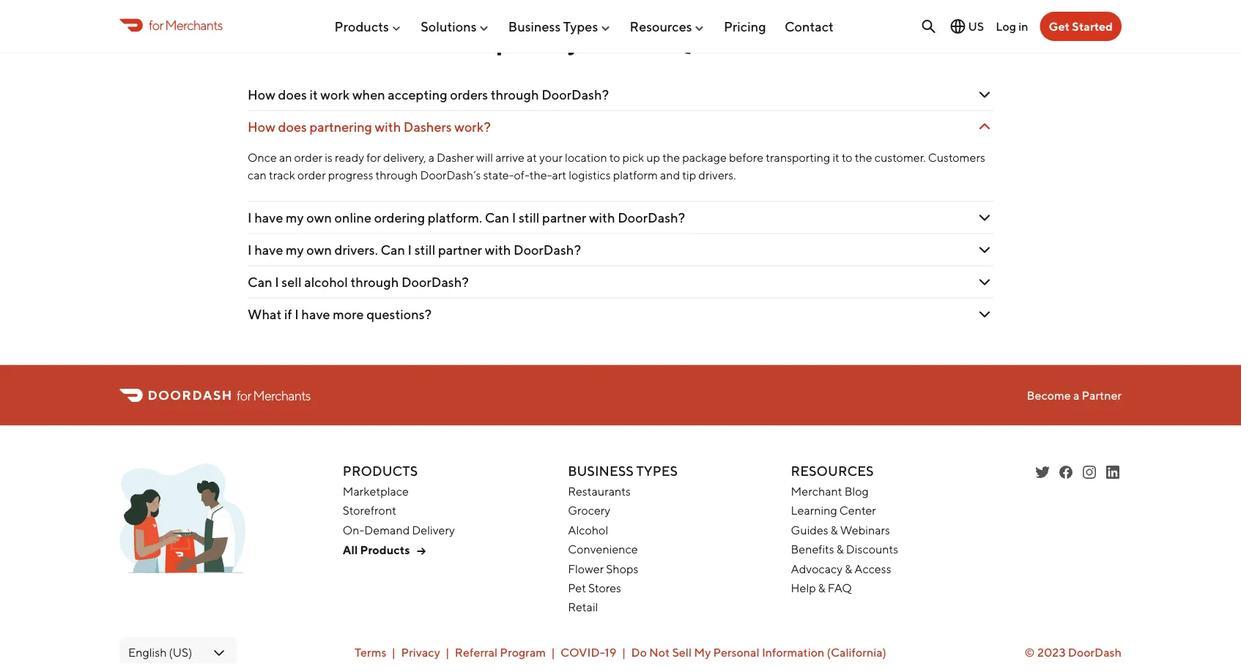 Task type: locate. For each thing, give the bounding box(es) containing it.
my up sell
[[286, 242, 304, 258]]

have up sell
[[254, 242, 283, 258]]

2 horizontal spatial for
[[366, 151, 381, 165]]

not
[[649, 646, 670, 660]]

it left work
[[309, 87, 318, 103]]

0 vertical spatial own
[[307, 210, 332, 226]]

covid-19
[[561, 646, 617, 660]]

2 vertical spatial products
[[360, 544, 410, 558]]

business for business types
[[508, 18, 561, 34]]

contact
[[785, 18, 834, 34]]

convenience link
[[568, 543, 638, 557]]

work
[[320, 87, 350, 103]]

pet stores link
[[568, 582, 621, 596]]

i right if
[[295, 307, 299, 323]]

drivers. down package
[[698, 168, 736, 182]]

0 vertical spatial have
[[254, 210, 283, 226]]

0 vertical spatial my
[[286, 210, 304, 226]]

1 vertical spatial does
[[278, 119, 307, 135]]

a left the dasher
[[428, 151, 435, 165]]

0 horizontal spatial for merchants
[[149, 17, 223, 33]]

2 does from the top
[[278, 119, 307, 135]]

0 vertical spatial drivers.
[[698, 168, 736, 182]]

become a partner
[[1027, 389, 1122, 403]]

instagram image
[[1081, 464, 1098, 482]]

restaurants link
[[568, 485, 631, 499]]

still down ordering
[[415, 242, 435, 258]]

2 vertical spatial have
[[301, 307, 330, 323]]

0 vertical spatial it
[[309, 87, 318, 103]]

1 does from the top
[[278, 87, 307, 103]]

1 vertical spatial my
[[286, 242, 304, 258]]

1 chevron down image from the top
[[976, 86, 994, 104]]

information
[[762, 646, 824, 660]]

0 vertical spatial business
[[508, 18, 561, 34]]

access
[[854, 562, 891, 576]]

business
[[508, 18, 561, 34], [568, 464, 634, 480]]

state-
[[483, 168, 514, 182]]

does
[[278, 87, 307, 103], [278, 119, 307, 135]]

to left pick
[[609, 151, 620, 165]]

platform.
[[428, 210, 482, 226]]

1 horizontal spatial the
[[855, 151, 872, 165]]

2 my from the top
[[286, 242, 304, 258]]

0 vertical spatial for merchants
[[149, 17, 223, 33]]

transporting
[[766, 151, 830, 165]]

1 horizontal spatial to
[[842, 151, 853, 165]]

business inside business types restaurants grocery alcohol convenience flower shops pet stores retail
[[568, 464, 634, 480]]

privacy
[[401, 646, 440, 660]]

1 vertical spatial can
[[381, 242, 405, 258]]

4 chevron down image from the top
[[976, 274, 994, 291]]

1 vertical spatial chevron down image
[[976, 306, 994, 324]]

storefront link
[[343, 504, 396, 518]]

1 horizontal spatial for merchants
[[237, 388, 310, 404]]

2 the from the left
[[855, 151, 872, 165]]

doordash for merchants image
[[119, 464, 245, 582]]

for merchants
[[149, 17, 223, 33], [237, 388, 310, 404]]

drivers.
[[698, 168, 736, 182], [334, 242, 378, 258]]

drivers. inside once an order is ready for delivery, a dasher will arrive at your location to pick up the package before transporting it to the customer. customers can track order progress through doordash's state-of-the-art logistics platform and tip drivers.
[[698, 168, 736, 182]]

0 vertical spatial types
[[563, 18, 598, 34]]

2 how from the top
[[248, 119, 275, 135]]

have down can
[[254, 210, 283, 226]]

still down of-
[[519, 210, 540, 226]]

1 horizontal spatial can
[[381, 242, 405, 258]]

frequently asked questions
[[445, 25, 796, 56]]

track
[[269, 168, 295, 182]]

1 vertical spatial with
[[589, 210, 615, 226]]

order left the is
[[294, 151, 323, 165]]

0 vertical spatial does
[[278, 87, 307, 103]]

1 how from the top
[[248, 87, 275, 103]]

3 chevron down image from the top
[[976, 242, 994, 259]]

types for business types
[[563, 18, 598, 34]]

0 vertical spatial with
[[375, 119, 401, 135]]

my
[[694, 646, 711, 660]]

through right orders
[[491, 87, 539, 103]]

i down can
[[248, 210, 252, 226]]

0 horizontal spatial partner
[[438, 242, 482, 258]]

linkedin link
[[1104, 464, 1122, 482]]

1 vertical spatial products
[[343, 464, 418, 480]]

0 vertical spatial through
[[491, 87, 539, 103]]

1 vertical spatial drivers.
[[334, 242, 378, 258]]

doordash link
[[1068, 646, 1122, 660]]

pricing
[[724, 18, 766, 34]]

twitter link
[[1034, 464, 1051, 482]]

own left the online
[[307, 210, 332, 226]]

0 horizontal spatial types
[[563, 18, 598, 34]]

types for business types restaurants grocery alcohol convenience flower shops pet stores retail
[[636, 464, 678, 480]]

1 horizontal spatial it
[[833, 151, 840, 165]]

work?
[[454, 119, 491, 135]]

resources link
[[630, 13, 705, 40]]

privacy link
[[401, 646, 440, 660]]

through down delivery,
[[376, 168, 418, 182]]

on-
[[343, 524, 364, 538]]

0 horizontal spatial the
[[662, 151, 680, 165]]

program
[[500, 646, 546, 660]]

flower shops link
[[568, 562, 638, 576]]

1 vertical spatial business
[[568, 464, 634, 480]]

0 vertical spatial a
[[428, 151, 435, 165]]

1 vertical spatial it
[[833, 151, 840, 165]]

learning
[[791, 504, 837, 518]]

accepting
[[388, 87, 447, 103]]

0 vertical spatial can
[[485, 210, 509, 226]]

stores
[[588, 582, 621, 596]]

become a partner link
[[1027, 389, 1122, 403]]

0 horizontal spatial for
[[149, 17, 163, 33]]

the left 'customer.'
[[855, 151, 872, 165]]

covid-19 link
[[561, 646, 617, 660]]

the up the 'and'
[[662, 151, 680, 165]]

1 my from the top
[[286, 210, 304, 226]]

1 horizontal spatial a
[[1073, 389, 1080, 403]]

0 vertical spatial products
[[334, 18, 389, 34]]

up
[[646, 151, 660, 165]]

partnering
[[309, 119, 372, 135]]

do
[[631, 646, 647, 660]]

0 vertical spatial resources
[[630, 18, 692, 34]]

can right platform.
[[485, 210, 509, 226]]

0 horizontal spatial with
[[375, 119, 401, 135]]

have
[[254, 210, 283, 226], [254, 242, 283, 258], [301, 307, 330, 323]]

it right transporting
[[833, 151, 840, 165]]

with up delivery,
[[375, 119, 401, 135]]

convenience
[[568, 543, 638, 557]]

0 vertical spatial still
[[519, 210, 540, 226]]

how does it work when accepting orders through doordash?
[[248, 87, 609, 103]]

0 horizontal spatial business
[[508, 18, 561, 34]]

tip
[[682, 168, 696, 182]]

progress
[[328, 168, 373, 182]]

globe line image
[[949, 18, 967, 35]]

sell
[[672, 646, 692, 660]]

how for how does partnering with dashers work?
[[248, 119, 275, 135]]

webinars
[[840, 524, 890, 538]]

1 horizontal spatial business
[[568, 464, 634, 480]]

my down track
[[286, 210, 304, 226]]

2 chevron down image from the top
[[976, 306, 994, 324]]

own up alcohol
[[307, 242, 332, 258]]

do not sell my personal information (california)
[[631, 646, 887, 660]]

more
[[333, 307, 364, 323]]

chevron down image for what if i have more questions?
[[976, 306, 994, 324]]

dasher
[[437, 151, 474, 165]]

the
[[662, 151, 680, 165], [855, 151, 872, 165]]

marketplace storefront on-demand delivery
[[343, 485, 455, 538]]

log in link
[[996, 19, 1028, 33]]

0 vertical spatial merchants
[[165, 17, 223, 33]]

how does partnering with dashers work?
[[248, 119, 491, 135]]

1 vertical spatial own
[[307, 242, 332, 258]]

how for how does it work when accepting orders through doordash?
[[248, 87, 275, 103]]

with down i have my own online ordering platform. can i still partner with doordash?
[[485, 242, 511, 258]]

0 horizontal spatial resources
[[630, 18, 692, 34]]

help
[[791, 582, 816, 596]]

merchants
[[165, 17, 223, 33], [253, 388, 310, 404]]

have right if
[[301, 307, 330, 323]]

storefront
[[343, 504, 396, 518]]

types
[[563, 18, 598, 34], [636, 464, 678, 480]]

1 vertical spatial have
[[254, 242, 283, 258]]

types inside business types restaurants grocery alcohol convenience flower shops pet stores retail
[[636, 464, 678, 480]]

own for online
[[307, 210, 332, 226]]

retail link
[[568, 601, 598, 615]]

partner down platform.
[[438, 242, 482, 258]]

a left partner
[[1073, 389, 1080, 403]]

1 own from the top
[[307, 210, 332, 226]]

& down guides & webinars link
[[837, 543, 844, 557]]

for inside once an order is ready for delivery, a dasher will arrive at your location to pick up the package before transporting it to the customer. customers can track order progress through doordash's state-of-the-art logistics platform and tip drivers.
[[366, 151, 381, 165]]

with down logistics
[[589, 210, 615, 226]]

get started
[[1049, 19, 1113, 33]]

1 vertical spatial for
[[366, 151, 381, 165]]

chevron down image
[[976, 119, 994, 136], [976, 306, 994, 324]]

for merchants link
[[119, 15, 223, 35]]

1 horizontal spatial for
[[237, 388, 251, 404]]

1 vertical spatial order
[[297, 168, 326, 182]]

products down the demand
[[360, 544, 410, 558]]

1 vertical spatial types
[[636, 464, 678, 480]]

orders
[[450, 87, 488, 103]]

can left sell
[[248, 275, 272, 290]]

with
[[375, 119, 401, 135], [589, 210, 615, 226], [485, 242, 511, 258]]

can
[[485, 210, 509, 226], [381, 242, 405, 258], [248, 275, 272, 290]]

i up what
[[248, 242, 252, 258]]

2 chevron down image from the top
[[976, 209, 994, 227]]

alcohol link
[[568, 524, 608, 538]]

chevron down image
[[976, 86, 994, 104], [976, 209, 994, 227], [976, 242, 994, 259], [976, 274, 994, 291]]

referral
[[455, 646, 498, 660]]

2 vertical spatial with
[[485, 242, 511, 258]]

1 vertical spatial through
[[376, 168, 418, 182]]

on-demand delivery link
[[343, 524, 455, 538]]

0 horizontal spatial to
[[609, 151, 620, 165]]

twitter image
[[1034, 464, 1051, 482]]

through up questions?
[[351, 275, 399, 290]]

does for partnering
[[278, 119, 307, 135]]

1 horizontal spatial drivers.
[[698, 168, 736, 182]]

0 vertical spatial chevron down image
[[976, 119, 994, 136]]

1 vertical spatial how
[[248, 119, 275, 135]]

products up marketplace
[[343, 464, 418, 480]]

1 vertical spatial partner
[[438, 242, 482, 258]]

terms
[[355, 646, 386, 660]]

partner
[[1082, 389, 1122, 403]]

1 to from the left
[[609, 151, 620, 165]]

chevron down image for partner
[[976, 242, 994, 259]]

drivers. up can i sell alcohol through doordash?
[[334, 242, 378, 258]]

order down the is
[[297, 168, 326, 182]]

advocacy
[[791, 562, 843, 576]]

partner
[[542, 210, 586, 226], [438, 242, 482, 258]]

help & faq link
[[791, 582, 852, 596]]

through inside once an order is ready for delivery, a dasher will arrive at your location to pick up the package before transporting it to the customer. customers can track order progress through doordash's state-of-the-art logistics platform and tip drivers.
[[376, 168, 418, 182]]

have for i have my own drivers. can i still partner with doordash?
[[254, 242, 283, 258]]

resources inside resources merchant blog learning center guides & webinars benefits & discounts advocacy & access help & faq
[[791, 464, 874, 480]]

resources for resources merchant blog learning center guides & webinars benefits & discounts advocacy & access help & faq
[[791, 464, 874, 480]]

0 horizontal spatial a
[[428, 151, 435, 165]]

to right transporting
[[842, 151, 853, 165]]

1 vertical spatial resources
[[791, 464, 874, 480]]

sell
[[282, 275, 302, 290]]

0 vertical spatial order
[[294, 151, 323, 165]]

us
[[968, 19, 984, 33]]

1 horizontal spatial types
[[636, 464, 678, 480]]

art
[[552, 168, 566, 182]]

partner down art
[[542, 210, 586, 226]]

2 vertical spatial can
[[248, 275, 272, 290]]

chevron down image for i
[[976, 209, 994, 227]]

does up an
[[278, 119, 307, 135]]

does left work
[[278, 87, 307, 103]]

1 horizontal spatial resources
[[791, 464, 874, 480]]

0 horizontal spatial still
[[415, 242, 435, 258]]

can down ordering
[[381, 242, 405, 258]]

2 own from the top
[[307, 242, 332, 258]]

1 horizontal spatial merchants
[[253, 388, 310, 404]]

what
[[248, 307, 282, 323]]

once an order is ready for delivery, a dasher will arrive at your location to pick up the package before transporting it to the customer. customers can track order progress through doordash's state-of-the-art logistics platform and tip drivers.
[[248, 151, 985, 182]]

facebook image
[[1057, 464, 1075, 482]]

1 chevron down image from the top
[[976, 119, 994, 136]]

for
[[149, 17, 163, 33], [366, 151, 381, 165], [237, 388, 251, 404]]

0 vertical spatial how
[[248, 87, 275, 103]]

i left sell
[[275, 275, 279, 290]]

1 horizontal spatial partner
[[542, 210, 586, 226]]

products up when
[[334, 18, 389, 34]]

0 horizontal spatial can
[[248, 275, 272, 290]]

© 2023 doordash
[[1025, 646, 1122, 660]]

a
[[428, 151, 435, 165], [1073, 389, 1080, 403]]



Task type: describe. For each thing, give the bounding box(es) containing it.
chevron down image for doordash?
[[976, 86, 994, 104]]

0 horizontal spatial drivers.
[[334, 242, 378, 258]]

at
[[527, 151, 537, 165]]

2 horizontal spatial can
[[485, 210, 509, 226]]

facebook link
[[1057, 464, 1075, 482]]

discounts
[[846, 543, 898, 557]]

questions?
[[366, 307, 432, 323]]

0 horizontal spatial it
[[309, 87, 318, 103]]

center
[[840, 504, 876, 518]]

grocery link
[[568, 504, 610, 518]]

customers
[[928, 151, 985, 165]]

arrive
[[495, 151, 525, 165]]

marketplace link
[[343, 485, 409, 499]]

started
[[1072, 19, 1113, 33]]

1 vertical spatial for merchants
[[237, 388, 310, 404]]

ordering
[[374, 210, 425, 226]]

online
[[334, 210, 372, 226]]

delivery
[[412, 524, 455, 538]]

faq
[[828, 582, 852, 596]]

can i sell alcohol through doordash?
[[248, 275, 469, 290]]

benefits
[[791, 543, 834, 557]]

2 vertical spatial through
[[351, 275, 399, 290]]

become
[[1027, 389, 1071, 403]]

my for online
[[286, 210, 304, 226]]

& down learning center link
[[831, 524, 838, 538]]

business types restaurants grocery alcohol convenience flower shops pet stores retail
[[568, 464, 678, 615]]

blog
[[845, 485, 869, 499]]

1 horizontal spatial still
[[519, 210, 540, 226]]

before
[[729, 151, 764, 165]]

chevron down image for how does partnering with dashers work?
[[976, 119, 994, 136]]

of-
[[514, 168, 530, 182]]

merchant
[[791, 485, 842, 499]]

my for drivers.
[[286, 242, 304, 258]]

0 vertical spatial for
[[149, 17, 163, 33]]

a inside once an order is ready for delivery, a dasher will arrive at your location to pick up the package before transporting it to the customer. customers can track order progress through doordash's state-of-the-art logistics platform and tip drivers.
[[428, 151, 435, 165]]

have for i have my own online ordering platform. can i still partner with doordash?
[[254, 210, 283, 226]]

does for it
[[278, 87, 307, 103]]

business types link
[[508, 13, 611, 40]]

0 horizontal spatial merchants
[[165, 17, 223, 33]]

pricing link
[[724, 13, 766, 40]]

retail
[[568, 601, 598, 615]]

1 vertical spatial a
[[1073, 389, 1080, 403]]

restaurants
[[568, 485, 631, 499]]

(california)
[[827, 646, 887, 660]]

terms link
[[355, 646, 386, 660]]

contact link
[[785, 13, 834, 40]]

log
[[996, 19, 1016, 33]]

& left faq
[[818, 582, 826, 596]]

once
[[248, 151, 277, 165]]

advocacy & access link
[[791, 562, 891, 576]]

delivery,
[[383, 151, 426, 165]]

2 to from the left
[[842, 151, 853, 165]]

covid-
[[561, 646, 605, 660]]

what if i have more questions?
[[248, 307, 432, 323]]

& down the benefits & discounts link
[[845, 562, 852, 576]]

19
[[605, 646, 617, 660]]

all
[[343, 544, 358, 558]]

the-
[[530, 168, 552, 182]]

2 horizontal spatial with
[[589, 210, 615, 226]]

1 horizontal spatial with
[[485, 242, 511, 258]]

it inside once an order is ready for delivery, a dasher will arrive at your location to pick up the package before transporting it to the customer. customers can track order progress through doordash's state-of-the-art logistics platform and tip drivers.
[[833, 151, 840, 165]]

products link
[[334, 13, 402, 40]]

2 vertical spatial for
[[237, 388, 251, 404]]

do not sell my personal information (california) link
[[631, 646, 887, 660]]

arrow right image
[[412, 543, 430, 561]]

platform
[[613, 168, 658, 182]]

all products
[[343, 544, 410, 558]]

asked
[[586, 25, 664, 56]]

pick
[[622, 151, 644, 165]]

resources for resources
[[630, 18, 692, 34]]

guides & webinars link
[[791, 524, 890, 538]]

1 vertical spatial still
[[415, 242, 435, 258]]

business types
[[508, 18, 598, 34]]

will
[[476, 151, 493, 165]]

1 the from the left
[[662, 151, 680, 165]]

0 vertical spatial partner
[[542, 210, 586, 226]]

own for drivers.
[[307, 242, 332, 258]]

if
[[284, 307, 292, 323]]

i down ordering
[[408, 242, 412, 258]]

alcohol
[[568, 524, 608, 538]]

personal
[[713, 646, 760, 660]]

guides
[[791, 524, 828, 538]]

ready
[[335, 151, 364, 165]]

©
[[1025, 646, 1035, 660]]

demand
[[364, 524, 410, 538]]

marketplace
[[343, 485, 409, 499]]

your
[[539, 151, 563, 165]]

questions
[[669, 25, 796, 56]]

linkedin image
[[1104, 464, 1122, 482]]

package
[[682, 151, 727, 165]]

when
[[352, 87, 385, 103]]

solutions
[[421, 18, 477, 34]]

can
[[248, 168, 267, 182]]

logistics
[[569, 168, 611, 182]]

2023
[[1037, 646, 1066, 660]]

frequently
[[445, 25, 581, 56]]

1 vertical spatial merchants
[[253, 388, 310, 404]]

and
[[660, 168, 680, 182]]

learning center link
[[791, 504, 876, 518]]

business for business types restaurants grocery alcohol convenience flower shops pet stores retail
[[568, 464, 634, 480]]

location
[[565, 151, 607, 165]]

i have my own drivers. can i still partner with doordash?
[[248, 242, 581, 258]]

i down of-
[[512, 210, 516, 226]]



Task type: vqa. For each thing, say whether or not it's contained in the screenshot.
BUSINESS ADDRESS text field
no



